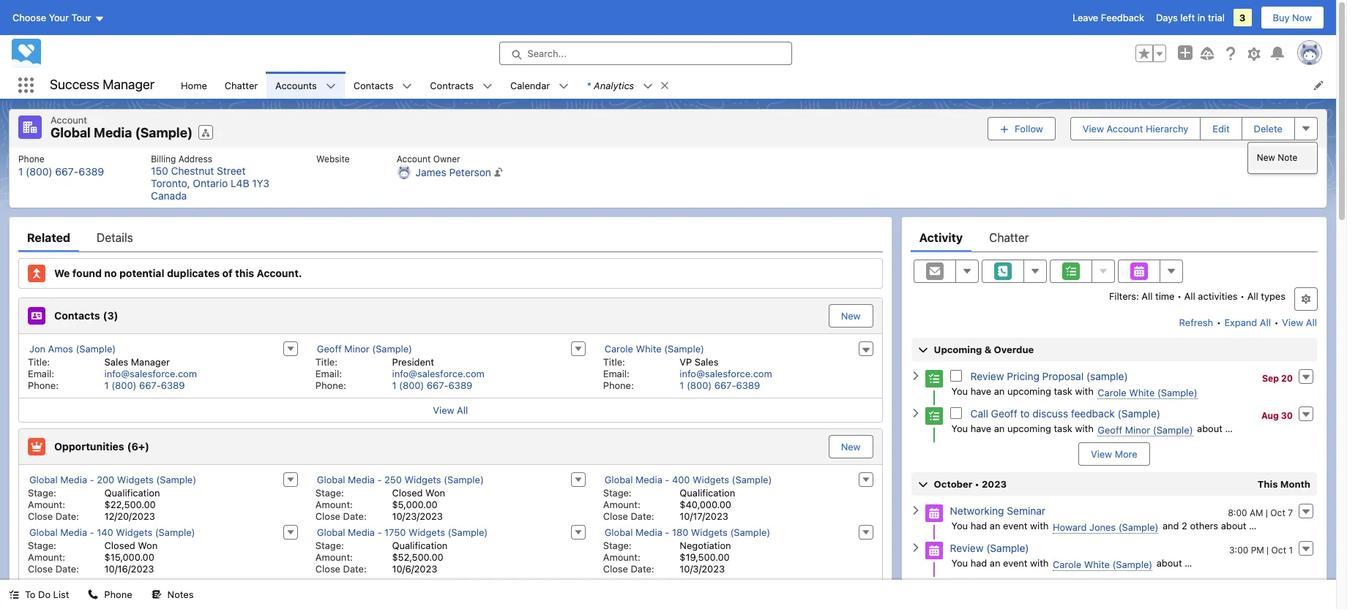 Task type: describe. For each thing, give the bounding box(es) containing it.
upcoming & overdue
[[934, 344, 1034, 356]]

buy now
[[1273, 12, 1312, 23]]

carole inside you had an event with carole white (sample) about
[[1053, 559, 1082, 571]]

1 (800) 667-6389 link for jon
[[104, 380, 185, 391]]

1 for jon
[[104, 380, 109, 391]]

| for networking seminar
[[1266, 508, 1268, 519]]

with inside the you have an upcoming task with carole white (sample)
[[1075, 386, 1094, 397]]

follow button
[[988, 117, 1056, 140]]

global for global media - 250 widgets (sample)
[[317, 474, 345, 486]]

(sample) inside the you have an upcoming task with carole white (sample)
[[1158, 387, 1198, 399]]

leave feedback
[[1073, 12, 1145, 23]]

text default image inside contracts list item
[[483, 81, 493, 91]]

with inside you had an event with howard jones (sample) and 2 others about
[[1030, 520, 1049, 532]]

list for leave feedback link
[[172, 72, 1336, 99]]

global media - 200 widgets (sample)
[[29, 474, 196, 486]]

global media - 200 widgets (sample) element
[[19, 471, 307, 524]]

oct for networking seminar
[[1271, 508, 1286, 519]]

global media - 140 widgets (sample) link
[[29, 527, 195, 539]]

global media - 400 widgets (sample) link
[[605, 474, 772, 487]]

close for $22,500.00 close date:
[[28, 511, 53, 522]]

geoff inside related tab panel
[[317, 343, 342, 355]]

details
[[97, 231, 133, 244]]

$22,500.00 close date:
[[28, 499, 156, 522]]

howard
[[1053, 522, 1087, 533]]

date: for 10/23/2023
[[343, 511, 367, 522]]

(3)
[[103, 310, 118, 322]]

global media - 250 widgets (sample) element
[[307, 471, 594, 524]]

and
[[1163, 520, 1179, 532]]

aug 30
[[1262, 410, 1293, 421]]

- for 400
[[665, 474, 670, 486]]

(sample) inside you had an event with carole white (sample) about
[[1113, 559, 1153, 571]]

minor inside related tab panel
[[344, 343, 370, 355]]

leave
[[1073, 12, 1099, 23]]

2023
[[982, 479, 1007, 490]]

carole white (sample) link for about
[[1053, 559, 1153, 572]]

• left "2023"
[[975, 479, 980, 490]]

(sample) inside 'global media - 1750 widgets (sample)' link
[[448, 527, 488, 539]]

list
[[53, 589, 69, 601]]

now
[[1293, 12, 1312, 23]]

close for $40,000.00 close date:
[[603, 511, 628, 522]]

account.
[[257, 267, 302, 280]]

contacts image
[[28, 307, 45, 325]]

1 (800) 667-6389 for sales manager email:
[[104, 380, 185, 391]]

accounts list item
[[267, 72, 345, 99]]

peterson
[[449, 166, 491, 178]]

email: inside the president email:
[[316, 368, 342, 380]]

task image for call
[[925, 408, 943, 425]]

an for you had an event with carole white (sample) about
[[990, 558, 1001, 569]]

negotiation
[[680, 540, 731, 552]]

all left time
[[1142, 290, 1153, 302]]

review pricing proposal (sample) link
[[971, 370, 1128, 383]]

geoff minor (sample) element
[[307, 340, 594, 393]]

you have an upcoming task with carole white (sample)
[[952, 386, 1198, 399]]

1 (800) 667-6389 link up related link on the left
[[18, 165, 104, 178]]

am
[[1250, 508, 1264, 519]]

details link
[[97, 223, 133, 252]]

3
[[1240, 12, 1246, 23]]

global media - 180 widgets (sample) link
[[605, 527, 770, 539]]

1 vertical spatial view all link
[[19, 398, 882, 422]]

contacts list item
[[345, 72, 421, 99]]

phone button
[[79, 581, 141, 610]]

october  •  2023
[[934, 479, 1007, 490]]

sales inside sales manager email:
[[104, 356, 128, 368]]

an for you have an upcoming task with geoff minor (sample) about
[[994, 423, 1005, 435]]

(800) for geoff
[[399, 380, 424, 391]]

text default image inside phone button
[[88, 590, 98, 601]]

global media - 400 widgets (sample)
[[605, 474, 772, 486]]

- for 1750
[[377, 527, 382, 539]]

refresh button
[[1179, 311, 1214, 334]]

seminar
[[1007, 505, 1046, 517]]

text default image inside contacts list item
[[402, 81, 413, 91]]

widgets for 140
[[116, 527, 152, 539]]

stage: for global media - 1750 widgets (sample)
[[316, 540, 344, 552]]

new for contacts (3)
[[841, 310, 861, 322]]

james peterson
[[416, 166, 491, 178]]

amount: for global media - 180 widgets (sample)
[[603, 552, 641, 563]]

you for you had an event with carole white (sample) about
[[952, 558, 968, 569]]

667- for carole
[[715, 380, 736, 391]]

call
[[971, 408, 989, 420]]

view for view all
[[433, 405, 454, 416]]

toronto,
[[151, 177, 190, 189]]

about inside you have an upcoming task with geoff minor (sample) about
[[1197, 423, 1223, 435]]

sales manager email:
[[28, 356, 170, 380]]

| for review (sample)
[[1267, 545, 1269, 556]]

- for 140
[[90, 527, 94, 539]]

1 inside 'phone 1 (800) 667-6389'
[[18, 165, 23, 178]]

10/17/2023
[[680, 511, 729, 522]]

$22,500.00
[[104, 499, 156, 511]]

manager for sales manager email:
[[131, 356, 170, 368]]

jones
[[1090, 522, 1116, 533]]

to do list button
[[0, 581, 78, 610]]

delete button
[[1242, 117, 1295, 140]]

event image for networking
[[925, 505, 943, 523]]

related
[[27, 231, 70, 244]]

had for you had an event with howard jones (sample) and 2 others about
[[971, 520, 987, 532]]

stage: for global media - 140 widgets (sample)
[[28, 540, 56, 552]]

text default image inside accounts list item
[[326, 81, 336, 91]]

global media (sample)
[[51, 125, 193, 141]]

400
[[672, 474, 690, 486]]

media for global media - 200 widgets (sample)
[[60, 474, 87, 486]]

review for review pricing proposal (sample)
[[971, 370, 1004, 383]]

choose your tour button
[[12, 6, 105, 29]]

notes button
[[143, 581, 202, 610]]

qualification for 400
[[680, 487, 735, 499]]

filters: all time • all activities • all types
[[1109, 290, 1286, 302]]

1y3
[[252, 177, 270, 189]]

(sample) inside you have an upcoming task with geoff minor (sample) about
[[1153, 424, 1193, 436]]

minor inside you have an upcoming task with geoff minor (sample) about
[[1125, 424, 1151, 436]]

all inside related tab panel
[[457, 405, 468, 416]]

view down the types
[[1282, 317, 1304, 328]]

global media - 1750 widgets (sample) link
[[317, 527, 488, 539]]

sep 20
[[1262, 373, 1293, 384]]

global media - 1750 widgets (sample) element
[[307, 524, 594, 577]]

have for you have an upcoming task with geoff minor (sample) about
[[971, 423, 992, 435]]

home
[[181, 79, 207, 91]]

networking
[[950, 505, 1004, 517]]

task for carole
[[1054, 386, 1073, 397]]

overdue
[[994, 344, 1034, 356]]

(sample) inside carole white (sample) link
[[664, 343, 704, 355]]

text default image inside list item
[[660, 80, 670, 91]]

text default image inside calendar list item
[[559, 81, 569, 91]]

an for you had an event with howard jones (sample) and 2 others about
[[990, 520, 1001, 532]]

this
[[1258, 479, 1278, 490]]

review for review (sample)
[[950, 542, 984, 555]]

10/16/2023
[[104, 563, 154, 575]]

667- inside 'phone 1 (800) 667-6389'
[[55, 165, 79, 178]]

edit button
[[1200, 117, 1242, 140]]

geoff inside you have an upcoming task with geoff minor (sample) about
[[1098, 424, 1123, 436]]

media for global media (sample)
[[94, 125, 132, 141]]

types
[[1261, 290, 1286, 302]]

global media - 400 widgets (sample) element
[[594, 471, 882, 524]]

won for $15,000.00
[[138, 540, 158, 552]]

global for global media - 400 widgets (sample)
[[605, 474, 633, 486]]

list for home link
[[10, 148, 1327, 208]]

media for global media - 140 widgets (sample)
[[60, 527, 87, 539]]

discuss
[[1033, 408, 1069, 420]]

(sample) inside global media - 140 widgets (sample) link
[[155, 527, 195, 539]]

jon amos (sample)
[[29, 343, 116, 355]]

667- for geoff
[[427, 380, 449, 391]]

pricing
[[1007, 370, 1040, 383]]

about inside you had an event with carole white (sample) about
[[1157, 558, 1182, 569]]

related tab panel
[[18, 252, 883, 610]]

(sample) inside you had an event with howard jones (sample) and 2 others about
[[1119, 522, 1159, 533]]

calendar list item
[[502, 72, 578, 99]]

carole inside related tab panel
[[605, 343, 633, 355]]

3:00 pm | oct 1
[[1230, 545, 1293, 556]]

chestnut
[[171, 164, 214, 177]]

billing
[[151, 153, 176, 164]]

note
[[1278, 152, 1298, 163]]

global for global media - 1750 widgets (sample)
[[317, 527, 345, 539]]

global media - 180 widgets (sample) element
[[594, 524, 882, 577]]

phone for phone 1 (800) 667-6389
[[18, 153, 44, 164]]

info@salesforce.com phone: for vp
[[603, 368, 772, 391]]

related link
[[27, 223, 70, 252]]

no
[[104, 267, 117, 280]]

this
[[235, 267, 254, 280]]

new for opportunities (6+)
[[841, 441, 861, 453]]

8:00
[[1228, 508, 1247, 519]]

(800) inside 'phone 1 (800) 667-6389'
[[26, 165, 52, 178]]

view all
[[433, 405, 468, 416]]

owner
[[433, 153, 460, 164]]

amount: for global media - 200 widgets (sample)
[[28, 499, 65, 511]]

all right expand
[[1260, 317, 1271, 328]]

phone: for vp sales email:
[[603, 380, 634, 391]]

text default image inside notes button
[[151, 590, 162, 601]]

0 horizontal spatial chatter
[[225, 79, 258, 91]]

text default image inside list item
[[643, 81, 653, 91]]

do
[[38, 589, 51, 601]]

sales inside vp sales email:
[[695, 356, 719, 368]]

follow
[[1015, 123, 1043, 135]]

info@salesforce.com link for vp sales email:
[[680, 368, 772, 380]]

won for $5,000.00
[[426, 487, 445, 499]]

white inside related tab panel
[[636, 343, 662, 355]]

filters:
[[1109, 290, 1139, 302]]

contacts link
[[345, 72, 402, 99]]

networking seminar link
[[950, 505, 1046, 517]]

phone: for president email:
[[316, 380, 346, 391]]

street
[[217, 164, 246, 177]]

1 horizontal spatial chatter
[[989, 231, 1029, 244]]

white inside you had an event with carole white (sample) about
[[1084, 559, 1110, 571]]

qualification for 200
[[104, 487, 160, 499]]

carole white (sample) element
[[594, 340, 882, 393]]

left
[[1181, 12, 1195, 23]]

have for you have an upcoming task with carole white (sample)
[[971, 386, 992, 397]]

• left expand
[[1217, 317, 1221, 328]]

choose your tour
[[12, 12, 91, 23]]

all left the types
[[1248, 290, 1259, 302]]

date: for 10/16/2023
[[55, 563, 79, 575]]

all right time
[[1185, 290, 1196, 302]]

found
[[72, 267, 102, 280]]

1 for carole
[[680, 380, 684, 391]]

10/6/2023
[[392, 563, 437, 575]]

qualification amount: for $22,500.00
[[28, 487, 160, 511]]

info@salesforce.com for vp sales
[[680, 368, 772, 380]]

8:00 am | oct 7
[[1228, 508, 1293, 519]]

close for $52,500.00 close date:
[[316, 563, 341, 575]]

amount: inside global media - 140 widgets (sample) element
[[28, 552, 65, 563]]

title: for jon
[[28, 356, 50, 368]]

calendar link
[[502, 72, 559, 99]]

all right the expand all button
[[1306, 317, 1317, 328]]

qualification amount: for $52,500.00
[[316, 540, 448, 563]]

phone for phone
[[104, 589, 132, 601]]

contracts
[[430, 79, 474, 91]]

close for $19,500.00 close date:
[[603, 563, 628, 575]]

text default image inside to do list button
[[9, 590, 19, 601]]

oct for review (sample)
[[1272, 545, 1287, 556]]

1 vertical spatial geoff
[[991, 408, 1018, 420]]

you for you have an upcoming task with geoff minor (sample) about
[[952, 423, 968, 435]]

duplicates
[[167, 267, 220, 280]]

buy
[[1273, 12, 1290, 23]]

white inside the you have an upcoming task with carole white (sample)
[[1129, 387, 1155, 399]]



Task type: vqa. For each thing, say whether or not it's contained in the screenshot.
(800) related to Carole
yes



Task type: locate. For each thing, give the bounding box(es) containing it.
amount: inside global media - 1750 widgets (sample) element
[[316, 552, 353, 563]]

stage: down global media - 400 widgets (sample) link
[[603, 487, 632, 499]]

event down seminar
[[1003, 520, 1028, 532]]

1 horizontal spatial closed won amount:
[[316, 487, 445, 511]]

1 horizontal spatial 1 (800) 667-6389
[[392, 380, 473, 391]]

6389 for carole white (sample)
[[736, 380, 760, 391]]

calendar
[[510, 79, 550, 91]]

qualification inside global media - 1750 widgets (sample) element
[[392, 540, 448, 552]]

close inside $52,500.00 close date:
[[316, 563, 341, 575]]

2 horizontal spatial qualification amount:
[[603, 487, 735, 511]]

widgets for 250
[[405, 474, 441, 486]]

tab list containing related
[[18, 223, 883, 252]]

you for you have an upcoming task with carole white (sample)
[[952, 386, 968, 397]]

0 vertical spatial had
[[971, 520, 987, 532]]

0 horizontal spatial minor
[[344, 343, 370, 355]]

minor up more
[[1125, 424, 1151, 436]]

0 vertical spatial carole white (sample) link
[[605, 343, 704, 356]]

2 event image from the top
[[925, 542, 943, 560]]

media down success manager
[[94, 125, 132, 141]]

you inside you have an upcoming task with geoff minor (sample) about
[[952, 423, 968, 435]]

2 had from the top
[[971, 558, 987, 569]]

667- for jon
[[139, 380, 161, 391]]

title: for geoff
[[316, 356, 338, 368]]

• right activities
[[1241, 290, 1245, 302]]

activity link
[[919, 223, 963, 252]]

an for you have an upcoming task with carole white (sample)
[[994, 386, 1005, 397]]

geoff minor (sample) link up more
[[1098, 424, 1193, 437]]

phone: inside carole white (sample) element
[[603, 380, 634, 391]]

date: up global media - 140 widgets (sample) at the bottom left of page
[[55, 511, 79, 522]]

1 info@salesforce.com phone: from the left
[[28, 368, 197, 391]]

1 vertical spatial closed won amount:
[[28, 540, 158, 563]]

2 tab list from the left
[[911, 223, 1318, 252]]

0 horizontal spatial title:
[[28, 356, 50, 368]]

jon amos (sample) element
[[19, 340, 307, 393]]

1 event from the top
[[1003, 520, 1028, 532]]

about
[[1197, 423, 1223, 435], [1221, 520, 1247, 532], [1157, 558, 1182, 569]]

3 1 (800) 667-6389 from the left
[[680, 380, 760, 391]]

refresh
[[1179, 317, 1214, 328]]

1 event image from the top
[[925, 505, 943, 523]]

qualification amount: for $40,000.00
[[603, 487, 735, 511]]

upcoming for carole
[[1008, 386, 1051, 397]]

stage: inside 'global media - 180 widgets (sample)' element
[[603, 540, 632, 552]]

closed won amount: inside global media - 250 widgets (sample) element
[[316, 487, 445, 511]]

2 vertical spatial carole white (sample) link
[[1053, 559, 1153, 572]]

media for global media - 400 widgets (sample)
[[636, 474, 663, 486]]

0 horizontal spatial sales
[[104, 356, 128, 368]]

1 horizontal spatial account
[[397, 153, 431, 164]]

chatter link for home link
[[216, 72, 267, 99]]

0 vertical spatial review
[[971, 370, 1004, 383]]

event image for review
[[925, 542, 943, 560]]

info@salesforce.com phone: inside carole white (sample) element
[[603, 368, 772, 391]]

date: inside $5,000.00 close date:
[[343, 511, 367, 522]]

$40,000.00
[[680, 499, 732, 511]]

date: inside $52,500.00 close date:
[[343, 563, 367, 575]]

geoff minor (sample)
[[317, 343, 412, 355]]

event image
[[925, 505, 943, 523], [925, 542, 943, 560]]

| right pm
[[1267, 545, 1269, 556]]

an up "2023"
[[994, 423, 1005, 435]]

1 (800) 667-6389 inside geoff minor (sample) element
[[392, 380, 473, 391]]

667- inside jon amos (sample) element
[[139, 380, 161, 391]]

global media - 140 widgets (sample) element
[[19, 524, 307, 577]]

1 horizontal spatial info@salesforce.com
[[392, 368, 485, 380]]

closed down global media - 250 widgets (sample) 'link'
[[392, 487, 423, 499]]

geoff down feedback
[[1098, 424, 1123, 436]]

200
[[97, 474, 114, 486]]

upcoming down pricing at the bottom right of page
[[1008, 386, 1051, 397]]

0 horizontal spatial qualification
[[104, 487, 160, 499]]

won
[[426, 487, 445, 499], [138, 540, 158, 552]]

tab list containing activity
[[911, 223, 1318, 252]]

title: inside carole white (sample) element
[[603, 356, 625, 368]]

global down $22,500.00 close date:
[[29, 527, 58, 539]]

1 phone: from the left
[[28, 380, 59, 391]]

website
[[316, 153, 350, 164]]

contracts list item
[[421, 72, 502, 99]]

carole white (sample) link up vp sales email:
[[605, 343, 704, 356]]

you for you had an event with howard jones (sample) and 2 others about
[[952, 520, 968, 532]]

you inside the you have an upcoming task with carole white (sample)
[[952, 386, 968, 397]]

title: down geoff minor (sample)
[[316, 356, 338, 368]]

group
[[1136, 45, 1167, 62]]

carole white (sample) link down howard jones (sample) link
[[1053, 559, 1153, 572]]

1 email: from the left
[[28, 368, 54, 380]]

have inside the you have an upcoming task with carole white (sample)
[[971, 386, 992, 397]]

pm
[[1251, 545, 1264, 556]]

$5,000.00
[[392, 499, 438, 511]]

$52,500.00 close date:
[[316, 552, 444, 575]]

3 info@salesforce.com from the left
[[680, 368, 772, 380]]

you had an event with carole white (sample) about
[[952, 558, 1185, 571]]

you down review (sample)
[[952, 558, 968, 569]]

2 phone: from the left
[[316, 380, 346, 391]]

view more button
[[1079, 443, 1150, 466]]

global up "negotiation amount:"
[[605, 527, 633, 539]]

edit
[[1213, 123, 1230, 135]]

manager for success manager
[[103, 77, 155, 92]]

view for view more
[[1091, 449, 1112, 460]]

all down geoff minor (sample) element
[[457, 405, 468, 416]]

2 info@salesforce.com link from the left
[[392, 368, 485, 380]]

close inside $19,500.00 close date:
[[603, 563, 628, 575]]

stage: for global media - 180 widgets (sample)
[[603, 540, 632, 552]]

0 vertical spatial event image
[[925, 505, 943, 523]]

had for you had an event with carole white (sample) about
[[971, 558, 987, 569]]

date: for 10/6/2023
[[343, 563, 367, 575]]

1 horizontal spatial geoff minor (sample) link
[[1098, 424, 1193, 437]]

stage: for global media - 200 widgets (sample)
[[28, 487, 56, 499]]

in
[[1198, 12, 1206, 23]]

widgets for 200
[[117, 474, 154, 486]]

close inside $40,000.00 close date:
[[603, 511, 628, 522]]

global down $5,000.00 close date:
[[317, 527, 345, 539]]

info@salesforce.com for president
[[392, 368, 485, 380]]

global up $40,000.00 close date:
[[605, 474, 633, 486]]

geoff
[[317, 343, 342, 355], [991, 408, 1018, 420], [1098, 424, 1123, 436]]

email: inside vp sales email:
[[603, 368, 630, 380]]

had inside you had an event with howard jones (sample) and 2 others about
[[971, 520, 987, 532]]

(sample)
[[135, 125, 193, 141], [76, 343, 116, 355], [372, 343, 412, 355], [664, 343, 704, 355], [1158, 387, 1198, 399], [1118, 408, 1161, 420], [1153, 424, 1193, 436], [156, 474, 196, 486], [444, 474, 484, 486], [732, 474, 772, 486], [1119, 522, 1159, 533], [155, 527, 195, 539], [448, 527, 488, 539], [730, 527, 770, 539], [987, 542, 1029, 555], [1113, 559, 1153, 571]]

0 horizontal spatial white
[[636, 343, 662, 355]]

geoff minor (sample) link up the president email:
[[317, 343, 412, 356]]

global inside 'link'
[[317, 474, 345, 486]]

task image for review
[[925, 370, 943, 388]]

2 task from the top
[[1054, 423, 1073, 435]]

contacts inside list item
[[353, 79, 394, 91]]

info@salesforce.com phone: for president
[[316, 368, 485, 391]]

tab list down james peterson link
[[18, 223, 883, 252]]

3 info@salesforce.com phone: from the left
[[603, 368, 772, 391]]

new note link
[[1248, 146, 1317, 170]]

trial
[[1208, 12, 1225, 23]]

1 (800) 667-6389 link down vp
[[680, 380, 760, 391]]

title: inside geoff minor (sample) element
[[316, 356, 338, 368]]

qualification amount: inside global media - 1750 widgets (sample) element
[[316, 540, 448, 563]]

closed won amount: inside global media - 140 widgets (sample) element
[[28, 540, 158, 563]]

tab list
[[18, 223, 883, 252], [911, 223, 1318, 252]]

to do list
[[25, 589, 69, 601]]

president
[[392, 356, 434, 368]]

account inside button
[[1107, 123, 1143, 135]]

had inside you had an event with carole white (sample) about
[[971, 558, 987, 569]]

amount: inside global media - 200 widgets (sample) element
[[28, 499, 65, 511]]

upcoming
[[934, 344, 982, 356]]

stage: down $40,000.00 close date:
[[603, 540, 632, 552]]

amount: up "negotiation amount:"
[[603, 499, 641, 511]]

task inside you have an upcoming task with geoff minor (sample) about
[[1054, 423, 1073, 435]]

media inside 'link'
[[348, 474, 375, 486]]

stage: inside global media - 1750 widgets (sample) element
[[316, 540, 344, 552]]

an down networking seminar
[[990, 520, 1001, 532]]

an down review (sample) link on the right bottom of the page
[[990, 558, 1001, 569]]

(800) for carole
[[687, 380, 712, 391]]

carole white (sample) link down the (sample)
[[1098, 387, 1198, 399]]

180
[[672, 527, 689, 539]]

1 horizontal spatial chatter link
[[989, 223, 1029, 252]]

1 (800) 667-6389 link for carole
[[680, 380, 760, 391]]

1 horizontal spatial tab list
[[911, 223, 1318, 252]]

0 vertical spatial have
[[971, 386, 992, 397]]

contacts up the jon amos (sample) on the bottom of page
[[54, 310, 100, 322]]

250
[[385, 474, 402, 486]]

-
[[90, 474, 94, 486], [377, 474, 382, 486], [665, 474, 670, 486], [90, 527, 94, 539], [377, 527, 382, 539], [665, 527, 670, 539]]

1 (800) 667-6389 down president
[[392, 380, 473, 391]]

info@salesforce.com phone:
[[28, 368, 197, 391], [316, 368, 485, 391], [603, 368, 772, 391]]

amount: down $40,000.00 close date:
[[603, 552, 641, 563]]

qualification down global media - 400 widgets (sample) link
[[680, 487, 735, 499]]

• down the types
[[1275, 317, 1279, 328]]

2 have from the top
[[971, 423, 992, 435]]

list containing home
[[172, 72, 1336, 99]]

vp
[[680, 356, 692, 368]]

date: up list
[[55, 563, 79, 575]]

0 horizontal spatial tab list
[[18, 223, 883, 252]]

qualification down global media - 200 widgets (sample) link
[[104, 487, 160, 499]]

account for account owner
[[397, 153, 431, 164]]

date: for 12/20/2023
[[55, 511, 79, 522]]

3 email: from the left
[[603, 368, 630, 380]]

2 horizontal spatial carole
[[1098, 387, 1127, 399]]

1 horizontal spatial view all link
[[1282, 311, 1318, 334]]

closed won amount:
[[316, 487, 445, 511], [28, 540, 158, 563]]

$40,000.00 close date:
[[603, 499, 732, 522]]

1 have from the top
[[971, 386, 992, 397]]

call geoff to discuss feedback (sample)
[[971, 408, 1161, 420]]

account owner
[[397, 153, 460, 164]]

- left 400
[[665, 474, 670, 486]]

1 vertical spatial have
[[971, 423, 992, 435]]

2 horizontal spatial geoff
[[1098, 424, 1123, 436]]

info@salesforce.com link for sales manager email:
[[104, 368, 197, 380]]

2 horizontal spatial info@salesforce.com phone:
[[603, 368, 772, 391]]

(sample)
[[1087, 370, 1128, 383]]

1 tab list from the left
[[18, 223, 883, 252]]

- for 200
[[90, 474, 94, 486]]

closed for 250
[[392, 487, 423, 499]]

date: for 10/17/2023
[[631, 511, 654, 522]]

closed won amount: down 250
[[316, 487, 445, 511]]

1 horizontal spatial sales
[[695, 356, 719, 368]]

amount: down global media - 250 widgets (sample) 'link'
[[316, 499, 353, 511]]

1 (800) 667-6389 link down president
[[392, 380, 473, 391]]

2 vertical spatial carole
[[1053, 559, 1082, 571]]

1 vertical spatial event
[[1003, 558, 1028, 569]]

4 you from the top
[[952, 558, 968, 569]]

1 vertical spatial about
[[1221, 520, 1247, 532]]

date: up "negotiation amount:"
[[631, 511, 654, 522]]

1 horizontal spatial phone:
[[316, 380, 346, 391]]

2 info@salesforce.com phone: from the left
[[316, 368, 485, 391]]

close for $15,000.00 close date:
[[28, 563, 53, 575]]

1 1 (800) 667-6389 from the left
[[104, 380, 185, 391]]

1 you from the top
[[952, 386, 968, 397]]

manager inside sales manager email:
[[131, 356, 170, 368]]

qualification amount: down 400
[[603, 487, 735, 511]]

task for geoff
[[1054, 423, 1073, 435]]

have down call
[[971, 423, 992, 435]]

1 vertical spatial phone
[[104, 589, 132, 601]]

30
[[1281, 410, 1293, 421]]

widgets
[[117, 474, 154, 486], [405, 474, 441, 486], [693, 474, 729, 486], [116, 527, 152, 539], [409, 527, 445, 539], [691, 527, 728, 539]]

1 vertical spatial won
[[138, 540, 158, 552]]

(sample) inside global media - 250 widgets (sample) 'link'
[[444, 474, 484, 486]]

date: inside $40,000.00 close date:
[[631, 511, 654, 522]]

1 (800) 667-6389 down vp
[[680, 380, 760, 391]]

white down jones
[[1084, 559, 1110, 571]]

billing address 150 chestnut street toronto, ontario l4b 1y3 canada
[[151, 153, 270, 202]]

10/23/2023
[[392, 511, 443, 522]]

global down opportunities image
[[29, 474, 58, 486]]

0 vertical spatial chatter
[[225, 79, 258, 91]]

new button for contacts (3)
[[829, 304, 873, 328]]

6389 inside geoff minor (sample) element
[[449, 380, 473, 391]]

2 horizontal spatial title:
[[603, 356, 625, 368]]

*
[[587, 79, 591, 91]]

closed won amount: for $15,000.00
[[28, 540, 158, 563]]

widgets for 400
[[693, 474, 729, 486]]

tab list up filters:
[[911, 223, 1318, 252]]

1 sales from the left
[[104, 356, 128, 368]]

global up $5,000.00 close date:
[[317, 474, 345, 486]]

list containing 150 chestnut street
[[10, 148, 1327, 208]]

(sample) inside geoff minor (sample) link
[[372, 343, 412, 355]]

2 title: from the left
[[316, 356, 338, 368]]

2 email: from the left
[[316, 368, 342, 380]]

event down review (sample) link on the right bottom of the page
[[1003, 558, 1028, 569]]

2 vertical spatial new
[[841, 441, 861, 453]]

1 horizontal spatial info@salesforce.com phone:
[[316, 368, 485, 391]]

info@salesforce.com
[[104, 368, 197, 380], [392, 368, 485, 380], [680, 368, 772, 380]]

1 horizontal spatial won
[[426, 487, 445, 499]]

have up call
[[971, 386, 992, 397]]

0 horizontal spatial closed
[[104, 540, 135, 552]]

stage: down $5,000.00 close date:
[[316, 540, 344, 552]]

global for global media (sample)
[[51, 125, 91, 141]]

0 horizontal spatial qualification amount:
[[28, 487, 160, 511]]

2 upcoming from the top
[[1008, 423, 1051, 435]]

closed inside global media - 140 widgets (sample) element
[[104, 540, 135, 552]]

have inside you have an upcoming task with geoff minor (sample) about
[[971, 423, 992, 435]]

activities
[[1198, 290, 1238, 302]]

1 vertical spatial chatter link
[[989, 223, 1029, 252]]

october
[[934, 479, 973, 490]]

hierarchy
[[1146, 123, 1189, 135]]

you have an upcoming task with geoff minor (sample) about
[[952, 423, 1225, 436]]

title: down carole white (sample)
[[603, 356, 625, 368]]

1 horizontal spatial qualification amount:
[[316, 540, 448, 563]]

0 vertical spatial upcoming
[[1008, 386, 1051, 397]]

upcoming inside the you have an upcoming task with carole white (sample)
[[1008, 386, 1051, 397]]

(800) down vp
[[687, 380, 712, 391]]

info@salesforce.com for sales manager
[[104, 368, 197, 380]]

(800) inside geoff minor (sample) element
[[399, 380, 424, 391]]

1 horizontal spatial info@salesforce.com link
[[392, 368, 485, 380]]

1 horizontal spatial phone
[[104, 589, 132, 601]]

1 upcoming from the top
[[1008, 386, 1051, 397]]

account left "hierarchy"
[[1107, 123, 1143, 135]]

you up the october
[[952, 423, 968, 435]]

1 vertical spatial carole
[[1098, 387, 1127, 399]]

0 horizontal spatial phone
[[18, 153, 44, 164]]

2 vertical spatial geoff
[[1098, 424, 1123, 436]]

2 you from the top
[[952, 423, 968, 435]]

0 horizontal spatial phone:
[[28, 380, 59, 391]]

3 phone: from the left
[[603, 380, 634, 391]]

text default image
[[643, 81, 653, 91], [911, 371, 921, 382], [911, 506, 921, 516], [88, 590, 98, 601], [151, 590, 162, 601]]

(800) for jon
[[111, 380, 137, 391]]

event image down the october
[[925, 505, 943, 523]]

sales
[[104, 356, 128, 368], [695, 356, 719, 368]]

2 horizontal spatial white
[[1129, 387, 1155, 399]]

info@salesforce.com link
[[104, 368, 197, 380], [392, 368, 485, 380], [680, 368, 772, 380]]

amount: up to do list
[[28, 552, 65, 563]]

email: for vp sales email:
[[603, 368, 630, 380]]

new button for opportunities (6+)
[[829, 435, 873, 459]]

date: inside $19,500.00 close date:
[[631, 563, 654, 575]]

chatter right home link
[[225, 79, 258, 91]]

1 (800) 667-6389 inside carole white (sample) element
[[680, 380, 760, 391]]

contacts for contacts
[[353, 79, 394, 91]]

1 horizontal spatial geoff
[[991, 408, 1018, 420]]

list item containing *
[[578, 72, 677, 99]]

qualification
[[104, 487, 160, 499], [680, 487, 735, 499], [392, 540, 448, 552]]

1 vertical spatial closed
[[104, 540, 135, 552]]

an inside you have an upcoming task with geoff minor (sample) about
[[994, 423, 1005, 435]]

you had an event with howard jones (sample) and 2 others about
[[952, 520, 1249, 533]]

about inside you had an event with howard jones (sample) and 2 others about
[[1221, 520, 1247, 532]]

phone: down carole white (sample)
[[603, 380, 634, 391]]

stage: inside global media - 250 widgets (sample) element
[[316, 487, 344, 499]]

widgets inside 'link'
[[405, 474, 441, 486]]

qualification amount: down 1750
[[316, 540, 448, 563]]

media up "negotiation amount:"
[[636, 527, 663, 539]]

media left 200
[[60, 474, 87, 486]]

feedback
[[1101, 12, 1145, 23]]

opportunities image
[[28, 438, 45, 456]]

qualification amount: inside global media - 200 widgets (sample) element
[[28, 487, 160, 511]]

view inside button
[[1091, 449, 1112, 460]]

info@salesforce.com phone: inside geoff minor (sample) element
[[316, 368, 485, 391]]

media down $5,000.00 close date:
[[348, 527, 375, 539]]

close inside $22,500.00 close date:
[[28, 511, 53, 522]]

1 vertical spatial list
[[10, 148, 1327, 208]]

event for howard
[[1003, 520, 1028, 532]]

1 had from the top
[[971, 520, 987, 532]]

0 vertical spatial new
[[1257, 152, 1276, 163]]

(800) down president
[[399, 380, 424, 391]]

white up vp sales email:
[[636, 343, 662, 355]]

view inside button
[[1083, 123, 1104, 135]]

closed for 140
[[104, 540, 135, 552]]

amount: down $5,000.00 close date:
[[316, 552, 353, 563]]

(800) inside jon amos (sample) element
[[111, 380, 137, 391]]

2 horizontal spatial info@salesforce.com link
[[680, 368, 772, 380]]

an inside you had an event with carole white (sample) about
[[990, 558, 1001, 569]]

info@salesforce.com inside geoff minor (sample) element
[[392, 368, 485, 380]]

2 info@salesforce.com from the left
[[392, 368, 485, 380]]

1 task image from the top
[[925, 370, 943, 388]]

an down the overdue
[[994, 386, 1005, 397]]

1 vertical spatial carole white (sample) link
[[1098, 387, 1198, 399]]

account down success
[[51, 114, 87, 126]]

1 info@salesforce.com from the left
[[104, 368, 197, 380]]

3 title: from the left
[[603, 356, 625, 368]]

0 horizontal spatial 1 (800) 667-6389
[[104, 380, 185, 391]]

email: for sales manager email:
[[28, 368, 54, 380]]

1 vertical spatial contacts
[[54, 310, 100, 322]]

667-
[[55, 165, 79, 178], [139, 380, 161, 391], [427, 380, 449, 391], [715, 380, 736, 391]]

0 horizontal spatial view all link
[[19, 398, 882, 422]]

new note
[[1257, 152, 1298, 163]]

we found no potential duplicates of this account.
[[54, 267, 302, 280]]

0 vertical spatial view all link
[[1282, 311, 1318, 334]]

global media - 140 widgets (sample)
[[29, 527, 195, 539]]

(800) down 'jon amos (sample)' link
[[111, 380, 137, 391]]

1 vertical spatial |
[[1267, 545, 1269, 556]]

0 vertical spatial minor
[[344, 343, 370, 355]]

0 vertical spatial geoff minor (sample) link
[[317, 343, 412, 356]]

1 vertical spatial new
[[841, 310, 861, 322]]

we
[[54, 267, 70, 280]]

qualification down 'global media - 1750 widgets (sample)' link
[[392, 540, 448, 552]]

0 vertical spatial task image
[[925, 370, 943, 388]]

(sample) inside global media - 200 widgets (sample) link
[[156, 474, 196, 486]]

1 title: from the left
[[28, 356, 50, 368]]

task down proposal
[[1054, 386, 1073, 397]]

1 vertical spatial upcoming
[[1008, 423, 1051, 435]]

3 info@salesforce.com link from the left
[[680, 368, 772, 380]]

info@salesforce.com link for president email:
[[392, 368, 485, 380]]

carole inside the you have an upcoming task with carole white (sample)
[[1098, 387, 1127, 399]]

media left 400
[[636, 474, 663, 486]]

info@salesforce.com phone: inside jon amos (sample) element
[[28, 368, 197, 391]]

view down geoff minor (sample) element
[[433, 405, 454, 416]]

0 vertical spatial contacts
[[353, 79, 394, 91]]

1 vertical spatial geoff minor (sample) link
[[1098, 424, 1193, 437]]

(sample) inside global media - 180 widgets (sample) link
[[730, 527, 770, 539]]

event for carole
[[1003, 558, 1028, 569]]

• right time
[[1178, 290, 1182, 302]]

0 horizontal spatial info@salesforce.com phone:
[[28, 368, 197, 391]]

info@salesforce.com phone: for sales
[[28, 368, 197, 391]]

contacts for contacts (3)
[[54, 310, 100, 322]]

1 (800) 667-6389 for vp sales email:
[[680, 380, 760, 391]]

email:
[[28, 368, 54, 380], [316, 368, 342, 380], [603, 368, 630, 380]]

1 horizontal spatial minor
[[1125, 424, 1151, 436]]

1750
[[385, 527, 406, 539]]

info@salesforce.com phone: down 'jon amos (sample)' link
[[28, 368, 197, 391]]

phone: inside geoff minor (sample) element
[[316, 380, 346, 391]]

proposal
[[1043, 370, 1084, 383]]

| right am
[[1266, 508, 1268, 519]]

2 event from the top
[[1003, 558, 1028, 569]]

3 you from the top
[[952, 520, 968, 532]]

6389 inside jon amos (sample) element
[[161, 380, 185, 391]]

2 horizontal spatial account
[[1107, 123, 1143, 135]]

stage: up the do
[[28, 540, 56, 552]]

account
[[51, 114, 87, 126], [1107, 123, 1143, 135], [397, 153, 431, 164]]

task image
[[925, 370, 943, 388], [925, 408, 943, 425]]

1 (800) 667-6389 link up (6+)
[[104, 380, 185, 391]]

1 horizontal spatial qualification
[[392, 540, 448, 552]]

2 sales from the left
[[695, 356, 719, 368]]

days
[[1156, 12, 1178, 23]]

view for view account hierarchy
[[1083, 123, 1104, 135]]

amount: inside "negotiation amount:"
[[603, 552, 641, 563]]

with inside you have an upcoming task with geoff minor (sample) about
[[1075, 423, 1094, 435]]

1 task from the top
[[1054, 386, 1073, 397]]

list item
[[578, 72, 677, 99]]

1 new button from the top
[[829, 304, 873, 328]]

global media - 200 widgets (sample) link
[[29, 474, 196, 487]]

1 info@salesforce.com link from the left
[[104, 368, 197, 380]]

phone: inside jon amos (sample) element
[[28, 380, 59, 391]]

1 vertical spatial task image
[[925, 408, 943, 425]]

1 vertical spatial minor
[[1125, 424, 1151, 436]]

0 horizontal spatial info@salesforce.com link
[[104, 368, 197, 380]]

title: for carole
[[603, 356, 625, 368]]

- left the '180'
[[665, 527, 670, 539]]

qualification inside global media - 200 widgets (sample) element
[[104, 487, 160, 499]]

2 new button from the top
[[829, 435, 873, 459]]

2 task image from the top
[[925, 408, 943, 425]]

view inside related tab panel
[[433, 405, 454, 416]]

close for $5,000.00 close date:
[[316, 511, 341, 522]]

1 vertical spatial review
[[950, 542, 984, 555]]

carole white (sample) link for you have an upcoming task with carole white (sample)
[[1098, 387, 1198, 399]]

you down upcoming
[[952, 386, 968, 397]]

2 horizontal spatial qualification
[[680, 487, 735, 499]]

7
[[1288, 508, 1293, 519]]

event inside you had an event with howard jones (sample) and 2 others about
[[1003, 520, 1028, 532]]

- left "140"
[[90, 527, 94, 539]]

2 vertical spatial white
[[1084, 559, 1110, 571]]

you inside you had an event with carole white (sample) about
[[952, 558, 968, 569]]

stage: inside global media - 140 widgets (sample) element
[[28, 540, 56, 552]]

(sample) inside 'jon amos (sample)' link
[[76, 343, 116, 355]]

widgets for 1750
[[409, 527, 445, 539]]

0 vertical spatial new button
[[829, 304, 873, 328]]

you inside you had an event with howard jones (sample) and 2 others about
[[952, 520, 968, 532]]

0 horizontal spatial info@salesforce.com
[[104, 368, 197, 380]]

2 horizontal spatial info@salesforce.com
[[680, 368, 772, 380]]

1 vertical spatial chatter
[[989, 231, 1029, 244]]

media for global media - 1750 widgets (sample)
[[348, 527, 375, 539]]

close inside $5,000.00 close date:
[[316, 511, 341, 522]]

review (sample) link
[[950, 542, 1029, 555]]

activity
[[919, 231, 963, 244]]

text default image
[[660, 80, 670, 91], [326, 81, 336, 91], [402, 81, 413, 91], [483, 81, 493, 91], [559, 81, 569, 91], [911, 409, 921, 419], [911, 543, 921, 554], [9, 590, 19, 601]]

0 vertical spatial event
[[1003, 520, 1028, 532]]

&
[[985, 344, 992, 356]]

task down call geoff to discuss feedback (sample)
[[1054, 423, 1073, 435]]

event
[[1003, 520, 1028, 532], [1003, 558, 1028, 569]]

you down networking
[[952, 520, 968, 532]]

upcoming inside you have an upcoming task with geoff minor (sample) about
[[1008, 423, 1051, 435]]

- for 180
[[665, 527, 670, 539]]

widgets up negotiation
[[691, 527, 728, 539]]

|
[[1266, 508, 1268, 519], [1267, 545, 1269, 556]]

1 vertical spatial white
[[1129, 387, 1155, 399]]

an
[[994, 386, 1005, 397], [994, 423, 1005, 435], [990, 520, 1001, 532], [990, 558, 1001, 569]]

0 vertical spatial about
[[1197, 423, 1223, 435]]

1 vertical spatial task
[[1054, 423, 1073, 435]]

others
[[1190, 520, 1219, 532]]

success
[[50, 77, 99, 92]]

140
[[97, 527, 113, 539]]

list
[[172, 72, 1336, 99], [10, 148, 1327, 208]]

0 horizontal spatial closed won amount:
[[28, 540, 158, 563]]

1 horizontal spatial carole
[[1053, 559, 1082, 571]]

0 vertical spatial list
[[172, 72, 1336, 99]]

review down networking
[[950, 542, 984, 555]]

address
[[178, 153, 212, 164]]

6389 inside 'phone 1 (800) 667-6389'
[[79, 165, 104, 178]]

widgets up $5,000.00
[[405, 474, 441, 486]]

0 vertical spatial closed
[[392, 487, 423, 499]]

chatter right the activity link
[[989, 231, 1029, 244]]

media left 250
[[348, 474, 375, 486]]

667- inside carole white (sample) element
[[715, 380, 736, 391]]

with inside you had an event with carole white (sample) about
[[1030, 558, 1049, 569]]

sep
[[1262, 373, 1279, 384]]

an inside you had an event with howard jones (sample) and 2 others about
[[990, 520, 1001, 532]]

global for global media - 200 widgets (sample)
[[29, 474, 58, 486]]

2 1 (800) 667-6389 from the left
[[392, 380, 473, 391]]

phone inside 'phone 1 (800) 667-6389'
[[18, 153, 44, 164]]

date: down global media - 180 widgets (sample) link
[[631, 563, 654, 575]]

carole up vp sales email:
[[605, 343, 633, 355]]

1 for geoff
[[392, 380, 397, 391]]

stage: for global media - 400 widgets (sample)
[[603, 487, 632, 499]]

global for global media - 140 widgets (sample)
[[29, 527, 58, 539]]

amount: inside global media - 250 widgets (sample) element
[[316, 499, 353, 511]]

0 horizontal spatial chatter link
[[216, 72, 267, 99]]

oct left '7'
[[1271, 508, 1286, 519]]

account for account
[[51, 114, 87, 126]]

- for 250
[[377, 474, 382, 486]]

task image down upcoming
[[925, 370, 943, 388]]

1 horizontal spatial closed
[[392, 487, 423, 499]]

6389 inside carole white (sample) element
[[736, 380, 760, 391]]

view
[[1083, 123, 1104, 135], [1282, 317, 1304, 328], [433, 405, 454, 416], [1091, 449, 1112, 460]]

won inside global media - 140 widgets (sample) element
[[138, 540, 158, 552]]

email: down jon
[[28, 368, 54, 380]]

won inside global media - 250 widgets (sample) element
[[426, 487, 445, 499]]

upcoming for geoff
[[1008, 423, 1051, 435]]

0 vertical spatial manager
[[103, 77, 155, 92]]

global media - 250 widgets (sample)
[[317, 474, 484, 486]]

0 vertical spatial oct
[[1271, 508, 1286, 519]]

tour
[[71, 12, 91, 23]]

1 horizontal spatial email:
[[316, 368, 342, 380]]

oct right pm
[[1272, 545, 1287, 556]]

(sample) inside global media - 400 widgets (sample) link
[[732, 474, 772, 486]]

info@salesforce.com inside carole white (sample) element
[[680, 368, 772, 380]]

global media - 180 widgets (sample)
[[605, 527, 770, 539]]

closed
[[392, 487, 423, 499], [104, 540, 135, 552]]

0 vertical spatial closed won amount:
[[316, 487, 445, 511]]

had down networking
[[971, 520, 987, 532]]

6389 for geoff minor (sample)
[[449, 380, 473, 391]]

amount: for global media - 1750 widgets (sample)
[[316, 552, 353, 563]]

closed won amount: for $5,000.00
[[316, 487, 445, 511]]

1 horizontal spatial title:
[[316, 356, 338, 368]]

2 vertical spatial about
[[1157, 558, 1182, 569]]

1 inside jon amos (sample) element
[[104, 380, 109, 391]]



